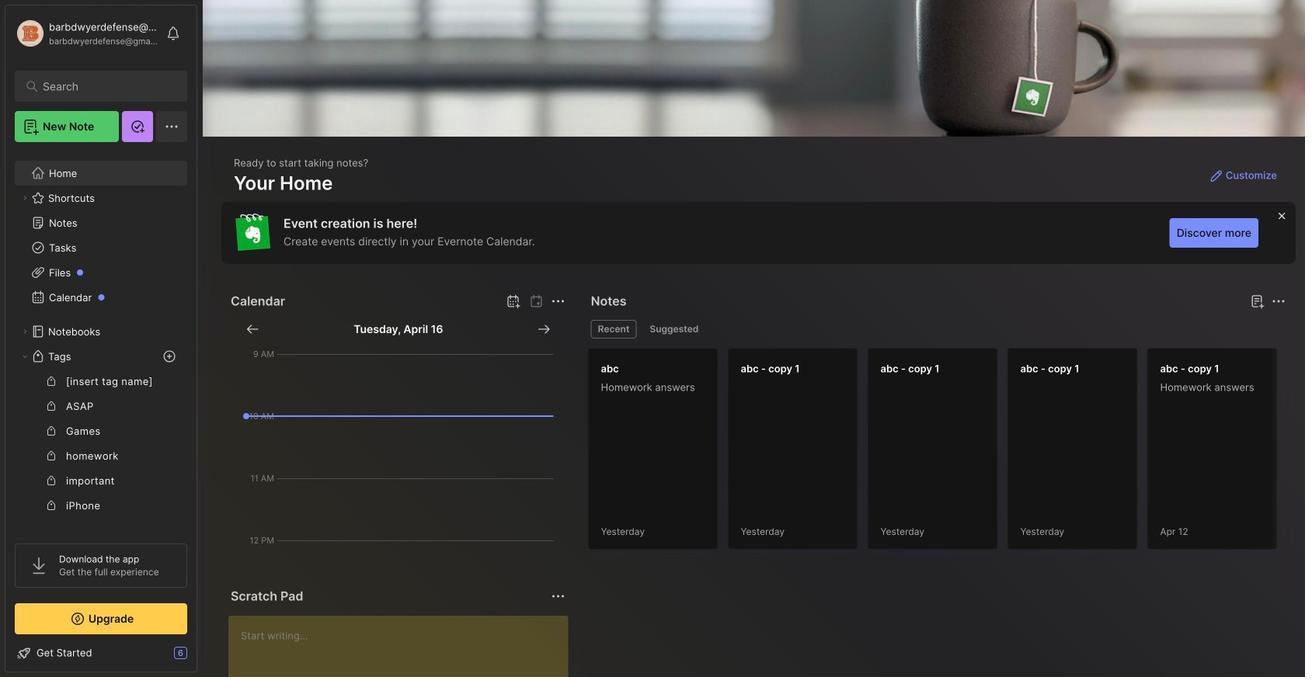 Task type: vqa. For each thing, say whether or not it's contained in the screenshot.
HIGHLIGHT image
no



Task type: locate. For each thing, give the bounding box(es) containing it.
0 vertical spatial more actions image
[[549, 292, 568, 311]]

main element
[[0, 0, 202, 678]]

Search text field
[[43, 79, 167, 94]]

1 vertical spatial more actions image
[[549, 588, 568, 606]]

Choose date to view field
[[354, 322, 443, 337]]

More actions field
[[548, 291, 569, 312], [1268, 291, 1290, 312], [548, 586, 569, 608]]

2 more actions image from the top
[[549, 588, 568, 606]]

more actions image
[[549, 292, 568, 311], [549, 588, 568, 606]]

tree
[[5, 152, 197, 678]]

row group
[[588, 348, 1306, 560]]

group
[[15, 369, 187, 678]]

2 tab from the left
[[643, 320, 706, 339]]

new evernote calendar event image
[[504, 292, 523, 311]]

Help and Learning task checklist field
[[5, 641, 197, 666]]

None search field
[[43, 77, 167, 96]]

expand tags image
[[20, 352, 30, 361]]

tab list
[[591, 320, 1284, 339]]

Account field
[[15, 18, 159, 49]]

1 more actions image from the top
[[549, 292, 568, 311]]

0 horizontal spatial tab
[[591, 320, 637, 339]]

1 horizontal spatial tab
[[643, 320, 706, 339]]

tab
[[591, 320, 637, 339], [643, 320, 706, 339]]



Task type: describe. For each thing, give the bounding box(es) containing it.
none search field inside main element
[[43, 77, 167, 96]]

group inside tree
[[15, 369, 187, 678]]

1 tab from the left
[[591, 320, 637, 339]]

tree inside main element
[[5, 152, 197, 678]]

Start writing… text field
[[241, 616, 568, 678]]

click to collapse image
[[196, 649, 208, 668]]

expand notebooks image
[[20, 327, 30, 337]]

more actions image
[[1270, 292, 1289, 311]]



